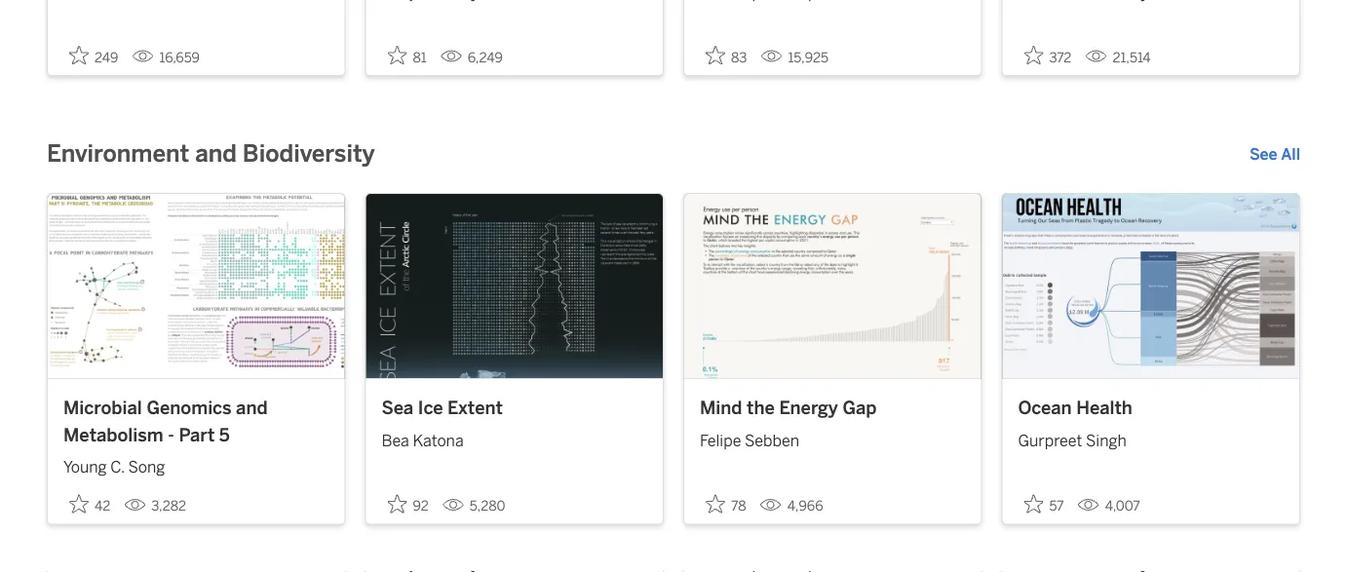 Task type: describe. For each thing, give the bounding box(es) containing it.
mind
[[700, 397, 743, 419]]

21,514 views element
[[1078, 41, 1159, 73]]

3,282 views element
[[116, 490, 194, 522]]

microbial genomics and metabolism - part 5
[[63, 397, 268, 445]]

song
[[128, 459, 165, 477]]

mind the energy gap
[[700, 397, 877, 419]]

bea
[[382, 432, 409, 450]]

-
[[168, 424, 174, 445]]

15,925 views element
[[753, 41, 837, 73]]

4,966
[[788, 498, 824, 514]]

bea katona
[[382, 432, 464, 450]]

5
[[219, 424, 230, 445]]

3,282
[[152, 498, 186, 514]]

bea katona link
[[382, 422, 648, 453]]

and inside microbial genomics and metabolism - part 5
[[236, 397, 268, 419]]

katona
[[413, 432, 464, 450]]

6,249
[[468, 49, 503, 65]]

workbook thumbnail image for energy
[[685, 194, 982, 378]]

extent
[[448, 397, 503, 419]]

4,966 views element
[[753, 490, 831, 522]]

Add Favorite button
[[1019, 40, 1078, 71]]

workbook thumbnail image for and
[[48, 194, 345, 378]]

biodiversity
[[243, 140, 375, 168]]

78
[[731, 498, 747, 514]]

372
[[1050, 49, 1072, 65]]

sea
[[382, 397, 414, 419]]

gap
[[843, 397, 877, 419]]

add favorite button for 15,925
[[700, 40, 753, 71]]

see
[[1250, 145, 1278, 163]]

gurpreet singh
[[1019, 432, 1127, 450]]

16,659 views element
[[124, 41, 208, 73]]

ocean health link
[[1019, 395, 1284, 422]]

Add Favorite button
[[700, 488, 753, 520]]

5,280 views element
[[435, 490, 513, 522]]

add favorite button for 5,280
[[382, 488, 435, 520]]

microbial
[[63, 397, 142, 419]]

metabolism
[[63, 424, 164, 445]]

92
[[413, 498, 429, 514]]

4,007
[[1106, 498, 1141, 514]]

249
[[95, 49, 118, 65]]

see all
[[1250, 145, 1301, 163]]



Task type: locate. For each thing, give the bounding box(es) containing it.
genomics
[[147, 397, 232, 419]]

singh
[[1086, 432, 1127, 450]]

and right genomics at the bottom
[[236, 397, 268, 419]]

4 workbook thumbnail image from the left
[[1003, 194, 1300, 378]]

c.
[[110, 459, 125, 477]]

add favorite button containing 81
[[382, 40, 433, 71]]

83
[[731, 49, 747, 65]]

2 workbook thumbnail image from the left
[[366, 194, 663, 378]]

gurpreet singh link
[[1019, 422, 1284, 453]]

mind the energy gap link
[[700, 395, 966, 422]]

all
[[1282, 145, 1301, 163]]

add favorite button containing 83
[[700, 40, 753, 71]]

add favorite button containing 249
[[63, 40, 124, 71]]

gurpreet
[[1019, 432, 1083, 450]]

the
[[747, 397, 775, 419]]

add favorite button containing 42
[[63, 488, 116, 520]]

see all environment and biodiversity element
[[1250, 142, 1301, 166]]

microbial genomics and metabolism - part 5 link
[[63, 395, 329, 448]]

Add Favorite button
[[63, 40, 124, 71], [382, 40, 433, 71], [700, 40, 753, 71], [63, 488, 116, 520], [382, 488, 435, 520]]

ocean
[[1019, 397, 1072, 419]]

felipe sebben link
[[700, 422, 966, 453]]

environment and biodiversity
[[47, 140, 375, 168]]

81
[[413, 49, 427, 65]]

felipe sebben
[[700, 432, 800, 450]]

1 vertical spatial and
[[236, 397, 268, 419]]

16,659
[[159, 49, 200, 65]]

see all link
[[1250, 142, 1301, 166]]

add favorite button left 16,659
[[63, 40, 124, 71]]

15,925
[[788, 49, 829, 65]]

environment
[[47, 140, 189, 168]]

1 workbook thumbnail image from the left
[[48, 194, 345, 378]]

part
[[179, 424, 215, 445]]

add favorite button left the 15,925 at right top
[[700, 40, 753, 71]]

ice
[[418, 397, 443, 419]]

sebben
[[745, 432, 800, 450]]

environment and biodiversity heading
[[47, 139, 375, 170]]

felipe
[[700, 432, 742, 450]]

young c. song
[[63, 459, 165, 477]]

health
[[1077, 397, 1133, 419]]

3 workbook thumbnail image from the left
[[685, 194, 982, 378]]

add favorite button for 3,282
[[63, 488, 116, 520]]

6,249 views element
[[433, 41, 511, 73]]

add favorite button down young
[[63, 488, 116, 520]]

ocean health
[[1019, 397, 1133, 419]]

young
[[63, 459, 107, 477]]

young c. song link
[[63, 448, 329, 480]]

sea ice extent
[[382, 397, 503, 419]]

Add Favorite button
[[1019, 488, 1070, 520]]

42
[[95, 498, 111, 514]]

add favorite button for 16,659
[[63, 40, 124, 71]]

add favorite button left 6,249
[[382, 40, 433, 71]]

add favorite button down bea at bottom
[[382, 488, 435, 520]]

add favorite button for 6,249
[[382, 40, 433, 71]]

workbook thumbnail image
[[48, 194, 345, 378], [366, 194, 663, 378], [685, 194, 982, 378], [1003, 194, 1300, 378]]

57
[[1050, 498, 1065, 514]]

energy
[[780, 397, 839, 419]]

0 vertical spatial and
[[195, 140, 237, 168]]

sea ice extent link
[[382, 395, 648, 422]]

21,514
[[1113, 49, 1151, 65]]

and inside heading
[[195, 140, 237, 168]]

and left biodiversity
[[195, 140, 237, 168]]

4,007 views element
[[1070, 490, 1149, 522]]

and
[[195, 140, 237, 168], [236, 397, 268, 419]]

5,280
[[470, 498, 506, 514]]

workbook thumbnail image for extent
[[366, 194, 663, 378]]

add favorite button containing 92
[[382, 488, 435, 520]]



Task type: vqa. For each thing, say whether or not it's contained in the screenshot.


